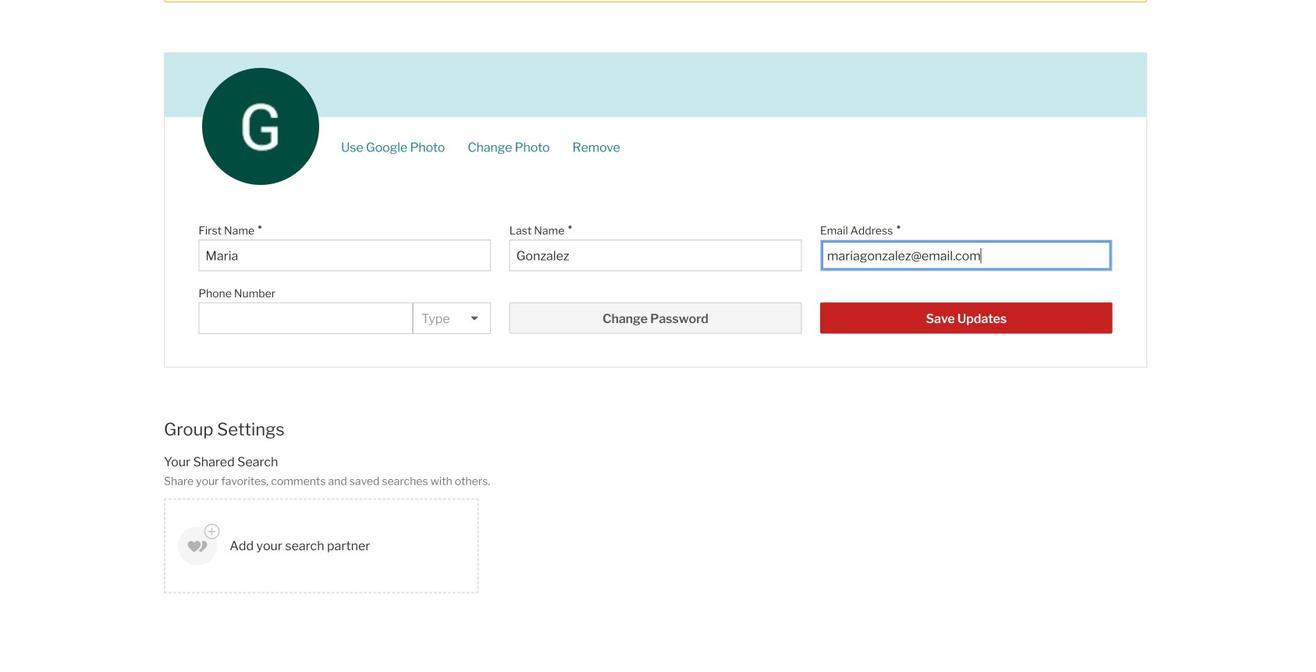 Task type: vqa. For each thing, say whether or not it's contained in the screenshot.
Email Address 'email field' at the top right of the page
yes



Task type: locate. For each thing, give the bounding box(es) containing it.
first name. required field. element
[[199, 216, 483, 239]]

last name. required field. element
[[509, 216, 794, 239]]

section
[[164, 0, 1148, 2]]

email address. required field. element
[[820, 216, 1105, 239]]

Last Name text field
[[516, 248, 795, 263]]



Task type: describe. For each thing, give the bounding box(es) containing it.
phone number element
[[199, 279, 405, 302]]

Email Address email field
[[827, 248, 1106, 263]]

First Name text field
[[206, 248, 484, 263]]



